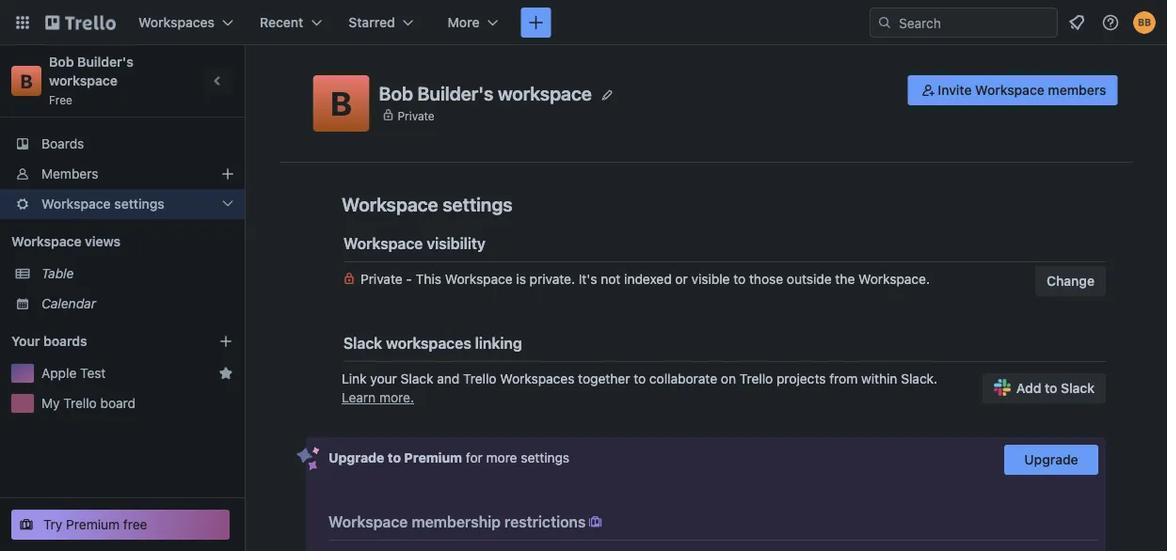 Task type: vqa. For each thing, say whether or not it's contained in the screenshot.
Apple Test
yes



Task type: locate. For each thing, give the bounding box(es) containing it.
workspace
[[976, 82, 1045, 98], [342, 193, 439, 215], [41, 196, 111, 212], [11, 234, 82, 250], [344, 235, 423, 253], [445, 272, 513, 287], [329, 514, 408, 532]]

workspaces inside dropdown button
[[138, 15, 215, 30]]

2 horizontal spatial slack
[[1062, 381, 1095, 397]]

for
[[466, 451, 483, 466]]

1 vertical spatial private
[[361, 272, 403, 287]]

workspace membership restrictions
[[329, 514, 586, 532]]

trello right my
[[63, 396, 97, 412]]

trello
[[464, 372, 497, 387], [740, 372, 773, 387], [63, 396, 97, 412]]

b inside button
[[331, 84, 352, 123]]

1 horizontal spatial b
[[331, 84, 352, 123]]

b for b link on the left
[[20, 70, 33, 92]]

bob inside bob builder's workspace free
[[49, 54, 74, 70]]

upgrade for upgrade to premium for more settings
[[329, 451, 385, 466]]

0 horizontal spatial workspaces
[[138, 15, 215, 30]]

1 vertical spatial workspaces
[[500, 372, 575, 387]]

bob
[[49, 54, 74, 70], [379, 82, 413, 104]]

settings up 'visibility'
[[443, 193, 513, 215]]

0 horizontal spatial upgrade
[[329, 451, 385, 466]]

invite workspace members
[[938, 82, 1107, 98]]

your
[[370, 372, 397, 387]]

table link
[[41, 265, 234, 283]]

builder's down back to home image
[[77, 54, 134, 70]]

builder's
[[77, 54, 134, 70], [418, 82, 494, 104]]

workspace up '-'
[[344, 235, 423, 253]]

workspace for bob builder's workspace
[[498, 82, 592, 104]]

workspace inside bob builder's workspace free
[[49, 73, 118, 89]]

workspace up workspace visibility
[[342, 193, 439, 215]]

0 horizontal spatial b
[[20, 70, 33, 92]]

builder's inside bob builder's workspace free
[[77, 54, 134, 70]]

workspaces button
[[127, 8, 245, 38]]

add to slack
[[1017, 381, 1095, 397]]

0 vertical spatial workspaces
[[138, 15, 215, 30]]

apple test
[[41, 366, 106, 381]]

slack workspaces linking
[[344, 335, 522, 353]]

collaborate
[[650, 372, 718, 387]]

calendar link
[[41, 295, 234, 314]]

premium left the for
[[404, 451, 463, 466]]

bob builder (bobbuilder40) image
[[1134, 11, 1157, 34]]

more.
[[380, 390, 414, 406]]

0 horizontal spatial workspace
[[49, 73, 118, 89]]

settings down members link
[[114, 196, 165, 212]]

workspaces
[[138, 15, 215, 30], [500, 372, 575, 387]]

workspace down 'members'
[[41, 196, 111, 212]]

workspace up the free
[[49, 73, 118, 89]]

b
[[20, 70, 33, 92], [331, 84, 352, 123]]

indexed
[[625, 272, 672, 287]]

1 vertical spatial builder's
[[418, 82, 494, 104]]

workspace settings
[[342, 193, 513, 215], [41, 196, 165, 212]]

slack right add
[[1062, 381, 1095, 397]]

to right together
[[634, 372, 646, 387]]

visibility
[[427, 235, 486, 253]]

Search field
[[893, 8, 1058, 37]]

not
[[601, 272, 621, 287]]

workspace.
[[859, 272, 931, 287]]

link your slack and trello workspaces together to collaborate on trello projects from within slack. learn more.
[[342, 372, 938, 406]]

bob up the free
[[49, 54, 74, 70]]

test
[[80, 366, 106, 381]]

premium
[[404, 451, 463, 466], [66, 518, 120, 533]]

slack inside link your slack and trello workspaces together to collaborate on trello projects from within slack. learn more.
[[401, 372, 434, 387]]

1 horizontal spatial bob
[[379, 82, 413, 104]]

starred
[[349, 15, 395, 30]]

is
[[517, 272, 526, 287]]

private down bob builder's workspace on the top of page
[[398, 109, 435, 122]]

settings
[[443, 193, 513, 215], [114, 196, 165, 212], [521, 451, 570, 466]]

0 vertical spatial premium
[[404, 451, 463, 466]]

starred button
[[337, 8, 425, 38]]

upgrade down add to slack link
[[1025, 453, 1079, 468]]

1 horizontal spatial slack
[[401, 372, 434, 387]]

trello right and
[[464, 372, 497, 387]]

slack inside add to slack link
[[1062, 381, 1095, 397]]

trello right on
[[740, 372, 773, 387]]

within
[[862, 372, 898, 387]]

bob for bob builder's workspace free
[[49, 54, 74, 70]]

the
[[836, 272, 855, 287]]

upgrade to premium for more settings
[[329, 451, 570, 466]]

1 horizontal spatial trello
[[464, 372, 497, 387]]

learn
[[342, 390, 376, 406]]

0 horizontal spatial workspace settings
[[41, 196, 165, 212]]

members
[[41, 166, 98, 182]]

table
[[41, 266, 74, 282]]

invite
[[938, 82, 972, 98]]

workspace settings button
[[0, 189, 245, 219]]

workspace right invite
[[976, 82, 1045, 98]]

add
[[1017, 381, 1042, 397]]

workspace inside button
[[976, 82, 1045, 98]]

settings inside popup button
[[114, 196, 165, 212]]

b button
[[313, 75, 370, 132]]

link
[[342, 372, 367, 387]]

slack.
[[902, 372, 938, 387]]

my trello board
[[41, 396, 136, 412]]

1 horizontal spatial workspace
[[498, 82, 592, 104]]

slack up the more.
[[401, 372, 434, 387]]

slack
[[344, 335, 383, 353], [401, 372, 434, 387], [1062, 381, 1095, 397]]

to left those
[[734, 272, 746, 287]]

workspace settings up workspace visibility
[[342, 193, 513, 215]]

change button
[[1036, 267, 1107, 297]]

my
[[41, 396, 60, 412]]

recent button
[[249, 8, 334, 38]]

private.
[[530, 272, 575, 287]]

search image
[[878, 15, 893, 30]]

views
[[85, 234, 121, 250]]

premium inside button
[[66, 518, 120, 533]]

members link
[[0, 159, 245, 189]]

0 vertical spatial bob
[[49, 54, 74, 70]]

1 vertical spatial bob
[[379, 82, 413, 104]]

0 vertical spatial private
[[398, 109, 435, 122]]

1 horizontal spatial upgrade
[[1025, 453, 1079, 468]]

workspace
[[49, 73, 118, 89], [498, 82, 592, 104]]

builder's down more
[[418, 82, 494, 104]]

to right add
[[1045, 381, 1058, 397]]

upgrade right sparkle "image"
[[329, 451, 385, 466]]

slack for link
[[401, 372, 434, 387]]

workspaces down linking
[[500, 372, 575, 387]]

together
[[578, 372, 630, 387]]

boards
[[41, 136, 84, 152]]

b down starred
[[331, 84, 352, 123]]

add to slack link
[[983, 374, 1107, 404]]

more
[[487, 451, 518, 466]]

1 horizontal spatial builder's
[[418, 82, 494, 104]]

to
[[734, 272, 746, 287], [634, 372, 646, 387], [1045, 381, 1058, 397], [388, 451, 401, 466]]

slack up link
[[344, 335, 383, 353]]

learn more. link
[[342, 390, 414, 406]]

1 horizontal spatial workspaces
[[500, 372, 575, 387]]

those
[[750, 272, 784, 287]]

bob right the b button
[[379, 82, 413, 104]]

0 horizontal spatial bob
[[49, 54, 74, 70]]

private
[[398, 109, 435, 122], [361, 272, 403, 287]]

workspace down 'visibility'
[[445, 272, 513, 287]]

0 horizontal spatial premium
[[66, 518, 120, 533]]

2 horizontal spatial settings
[[521, 451, 570, 466]]

workspace settings down members link
[[41, 196, 165, 212]]

workspace visibility
[[344, 235, 486, 253]]

upgrade
[[329, 451, 385, 466], [1025, 453, 1079, 468]]

1 horizontal spatial settings
[[443, 193, 513, 215]]

0 horizontal spatial builder's
[[77, 54, 134, 70]]

invite workspace members button
[[908, 75, 1118, 105]]

upgrade inside upgrade button
[[1025, 453, 1079, 468]]

switch to… image
[[13, 13, 32, 32]]

settings right more
[[521, 451, 570, 466]]

more
[[448, 15, 480, 30]]

premium right try
[[66, 518, 120, 533]]

0 horizontal spatial trello
[[63, 396, 97, 412]]

b down switch to… icon
[[20, 70, 33, 92]]

your boards with 2 items element
[[11, 331, 190, 353]]

try premium free button
[[11, 510, 230, 541]]

or
[[676, 272, 688, 287]]

1 vertical spatial premium
[[66, 518, 120, 533]]

b link
[[11, 66, 41, 96]]

private left '-'
[[361, 272, 403, 287]]

0 horizontal spatial settings
[[114, 196, 165, 212]]

from
[[830, 372, 858, 387]]

workspaces up workspace navigation collapse icon
[[138, 15, 215, 30]]

workspace down create board or workspace image
[[498, 82, 592, 104]]

0 vertical spatial builder's
[[77, 54, 134, 70]]

your
[[11, 334, 40, 349]]



Task type: describe. For each thing, give the bounding box(es) containing it.
slack for add
[[1062, 381, 1095, 397]]

bob for bob builder's workspace
[[379, 82, 413, 104]]

on
[[721, 372, 737, 387]]

private - this workspace is private. it's not indexed or visible to those outside the workspace.
[[361, 272, 931, 287]]

workspace up table at left
[[11, 234, 82, 250]]

apple test link
[[41, 364, 211, 383]]

try premium free
[[43, 518, 147, 533]]

upgrade button
[[1005, 445, 1099, 476]]

apple
[[41, 366, 77, 381]]

my trello board link
[[41, 395, 234, 413]]

workspace navigation collapse icon image
[[205, 68, 232, 94]]

board
[[100, 396, 136, 412]]

it's
[[579, 272, 598, 287]]

create board or workspace image
[[527, 13, 546, 32]]

calendar
[[41, 296, 96, 312]]

your boards
[[11, 334, 87, 349]]

builder's for bob builder's workspace free
[[77, 54, 134, 70]]

-
[[406, 272, 412, 287]]

free
[[49, 93, 72, 106]]

workspaces inside link your slack and trello workspaces together to collaborate on trello projects from within slack. learn more.
[[500, 372, 575, 387]]

1 horizontal spatial workspace settings
[[342, 193, 513, 215]]

workspace for bob builder's workspace free
[[49, 73, 118, 89]]

membership
[[412, 514, 501, 532]]

members
[[1049, 82, 1107, 98]]

bob builder's workspace link
[[49, 54, 137, 89]]

private for private
[[398, 109, 435, 122]]

visible
[[692, 272, 730, 287]]

recent
[[260, 15, 304, 30]]

upgrade for upgrade
[[1025, 453, 1079, 468]]

linking
[[475, 335, 522, 353]]

to inside link your slack and trello workspaces together to collaborate on trello projects from within slack. learn more.
[[634, 372, 646, 387]]

0 horizontal spatial slack
[[344, 335, 383, 353]]

2 horizontal spatial trello
[[740, 372, 773, 387]]

free
[[123, 518, 147, 533]]

primary element
[[0, 0, 1168, 45]]

starred icon image
[[219, 366, 234, 381]]

this
[[416, 272, 442, 287]]

open information menu image
[[1102, 13, 1121, 32]]

try
[[43, 518, 63, 533]]

and
[[437, 372, 460, 387]]

0 notifications image
[[1066, 11, 1089, 34]]

add board image
[[219, 334, 234, 349]]

sparkle image
[[297, 447, 320, 472]]

outside
[[787, 272, 832, 287]]

sm image
[[920, 81, 938, 100]]

sm image
[[586, 513, 605, 532]]

to down the more.
[[388, 451, 401, 466]]

change
[[1047, 274, 1095, 289]]

bob builder's workspace
[[379, 82, 592, 104]]

1 horizontal spatial premium
[[404, 451, 463, 466]]

projects
[[777, 372, 826, 387]]

workspace left membership
[[329, 514, 408, 532]]

workspace inside popup button
[[41, 196, 111, 212]]

workspaces
[[386, 335, 472, 353]]

workspace settings inside popup button
[[41, 196, 165, 212]]

b for the b button
[[331, 84, 352, 123]]

boards link
[[0, 129, 245, 159]]

private for private - this workspace is private. it's not indexed or visible to those outside the workspace.
[[361, 272, 403, 287]]

back to home image
[[45, 8, 116, 38]]

bob builder's workspace free
[[49, 54, 137, 106]]

boards
[[43, 334, 87, 349]]

more button
[[437, 8, 510, 38]]

restrictions
[[505, 514, 586, 532]]

builder's for bob builder's workspace
[[418, 82, 494, 104]]

trello inside my trello board link
[[63, 396, 97, 412]]

workspace views
[[11, 234, 121, 250]]



